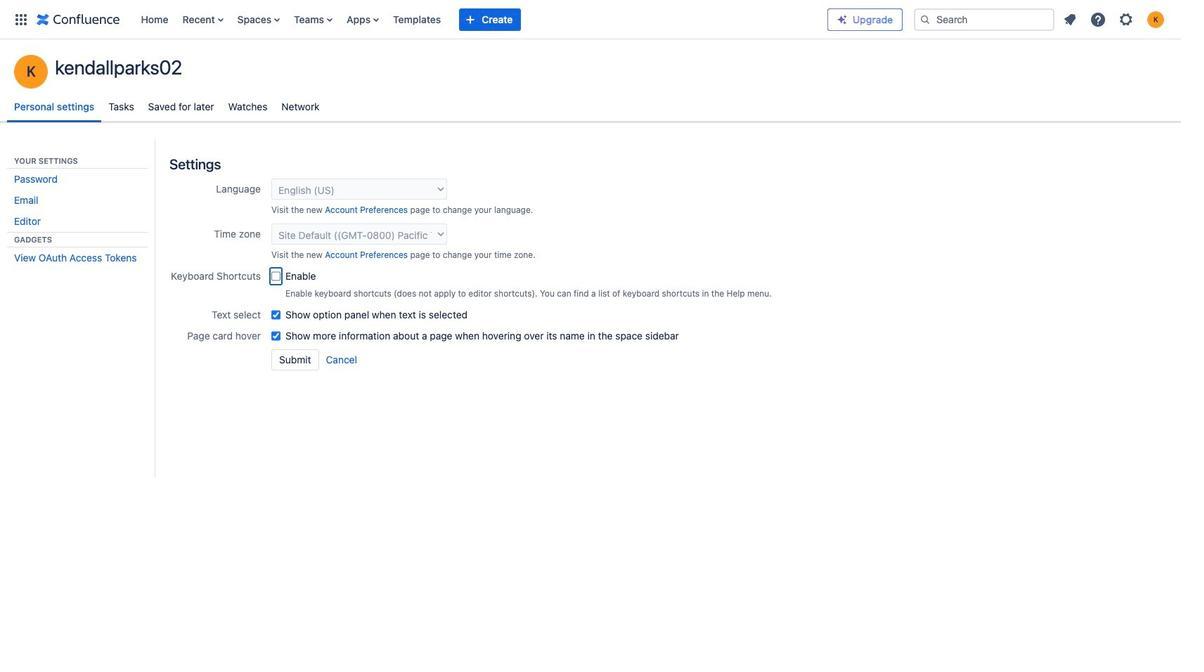 Task type: locate. For each thing, give the bounding box(es) containing it.
1 horizontal spatial list
[[1057, 7, 1173, 32]]

help icon image
[[1090, 11, 1107, 28]]

premium image
[[837, 14, 848, 25]]

None submit
[[271, 349, 319, 371], [325, 349, 358, 371], [271, 349, 319, 371], [325, 349, 358, 371]]

list for appswitcher icon
[[134, 0, 828, 39]]

confluence image
[[37, 11, 120, 28], [37, 11, 120, 28]]

list
[[134, 0, 828, 39], [1057, 7, 1173, 32]]

None search field
[[914, 8, 1055, 31]]

banner
[[0, 0, 1181, 39]]

list for premium icon
[[1057, 7, 1173, 32]]

None checkbox
[[271, 269, 281, 283], [271, 308, 281, 322], [271, 329, 281, 343], [271, 269, 281, 283], [271, 308, 281, 322], [271, 329, 281, 343]]

0 horizontal spatial list
[[134, 0, 828, 39]]

notification icon image
[[1062, 11, 1078, 28]]



Task type: describe. For each thing, give the bounding box(es) containing it.
global element
[[8, 0, 828, 39]]

search image
[[920, 14, 931, 25]]

settings icon image
[[1118, 11, 1135, 28]]

user icon: kendallparks02 image
[[14, 55, 48, 89]]

Search field
[[914, 8, 1055, 31]]

appswitcher icon image
[[13, 11, 30, 28]]

your profile and preferences image
[[1147, 11, 1164, 28]]



Task type: vqa. For each thing, say whether or not it's contained in the screenshot.
list corresponding to Premium icon
yes



